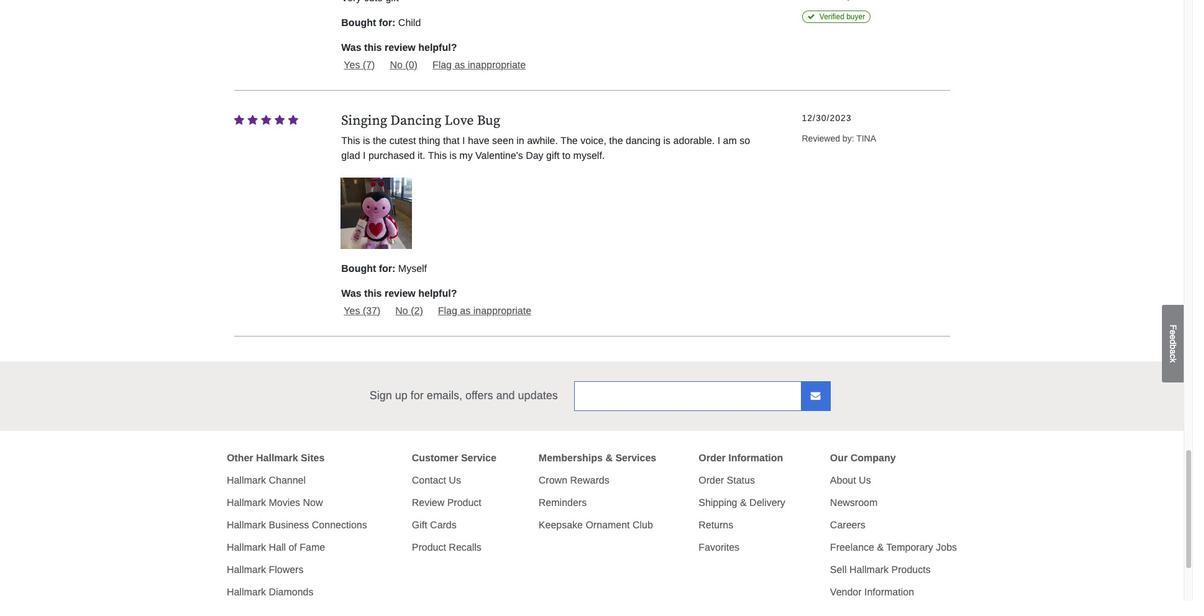 Task type: vqa. For each thing, say whether or not it's contained in the screenshot.
Hallmark corresponding to Hall
yes



Task type: describe. For each thing, give the bounding box(es) containing it.
newsroom
[[830, 498, 878, 508]]

favorites link
[[696, 538, 742, 558]]

tina
[[857, 134, 876, 144]]

sell hallmark products
[[830, 565, 931, 575]]

movies
[[269, 498, 300, 508]]

updates
[[518, 390, 558, 402]]

no (0) button
[[387, 57, 420, 73]]

2 the from the left
[[609, 135, 623, 146]]

offers
[[465, 390, 493, 402]]

order for order status
[[699, 475, 724, 486]]

yes (37)
[[344, 306, 381, 316]]

now
[[303, 498, 323, 508]]

c
[[1168, 354, 1178, 359]]

1 horizontal spatial this
[[428, 150, 447, 161]]

hallmark diamonds
[[227, 587, 314, 598]]

hallmark diamonds link
[[224, 583, 316, 602]]

contact us
[[412, 475, 461, 486]]

f e e d b a c k
[[1168, 325, 1178, 363]]

& for temporary
[[877, 543, 884, 553]]

awhile.
[[527, 135, 558, 146]]

freelance & temporary jobs link
[[828, 538, 960, 558]]

fame
[[300, 543, 325, 553]]

hallmark flowers link
[[224, 561, 306, 580]]

12/30/2023
[[802, 113, 852, 123]]

sell hallmark products link
[[828, 561, 933, 580]]

ornament
[[586, 520, 630, 531]]

hallmark business connections
[[227, 520, 367, 531]]

hallmark channel link
[[224, 471, 308, 491]]

purchased
[[369, 150, 415, 161]]

buyer
[[847, 12, 865, 21]]

yes for yes (37)
[[344, 306, 360, 316]]

by:
[[843, 134, 854, 144]]

crown rewards link
[[536, 471, 612, 491]]

about
[[830, 475, 856, 486]]

singing
[[341, 112, 387, 129]]

helpful? for (2)
[[418, 288, 457, 299]]

2 horizontal spatial i
[[718, 135, 720, 146]]

to
[[562, 150, 571, 161]]

sites
[[301, 453, 325, 464]]

recalls
[[449, 543, 482, 553]]

diamonds
[[269, 587, 314, 598]]

shipping & delivery link
[[696, 493, 788, 513]]

bought for bought for: child
[[341, 17, 376, 28]]

bug
[[477, 112, 500, 129]]

(2)
[[411, 306, 423, 316]]

user uploaded photo image
[[341, 178, 412, 249]]

& for services
[[606, 453, 613, 464]]

flag as inappropriate for no (0)
[[433, 60, 526, 70]]

thing
[[419, 135, 440, 146]]

company
[[851, 453, 896, 464]]

vendor
[[830, 587, 862, 598]]

delivery
[[750, 498, 786, 508]]

other hallmark sites
[[227, 453, 325, 464]]

1 vertical spatial product
[[412, 543, 446, 553]]

returns
[[699, 520, 734, 531]]

voice,
[[581, 135, 607, 146]]

child
[[398, 17, 421, 28]]

for: for myself
[[379, 263, 396, 274]]

was for yes (7)
[[341, 42, 361, 53]]

f e e d b a c k button
[[1162, 305, 1184, 383]]

reviewed
[[802, 134, 840, 144]]

flag as inappropriate button for no (2)
[[436, 303, 534, 319]]

temporary
[[886, 543, 933, 553]]

gift
[[546, 150, 560, 161]]

of
[[289, 543, 297, 553]]

product recalls
[[412, 543, 482, 553]]

reviewed by: tina
[[802, 134, 876, 144]]

hallmark channel
[[227, 475, 306, 486]]

flowers
[[269, 565, 304, 575]]

yes (7) button
[[341, 57, 378, 73]]

crown rewards
[[539, 475, 609, 486]]

order status
[[699, 475, 755, 486]]

hallmark up vendor information link
[[850, 565, 889, 575]]

(0)
[[405, 60, 418, 70]]

k
[[1168, 359, 1178, 363]]

0 horizontal spatial this
[[341, 135, 360, 146]]

it.
[[418, 150, 425, 161]]

was this review helpful? for no (2)
[[341, 288, 457, 299]]

reminders link
[[536, 493, 589, 513]]

hallmark hall of fame link
[[224, 538, 328, 558]]

am
[[723, 135, 737, 146]]

memberships & services
[[539, 453, 656, 464]]

keepsake ornament club link
[[536, 516, 656, 536]]

services
[[616, 453, 656, 464]]

favorites
[[699, 543, 740, 553]]

keepsake ornament club
[[539, 520, 653, 531]]

2 horizontal spatial is
[[664, 135, 671, 146]]

myself.
[[573, 150, 605, 161]]

customer
[[412, 453, 458, 464]]

bought for: child
[[341, 17, 421, 28]]

jobs
[[936, 543, 957, 553]]

0 horizontal spatial is
[[363, 135, 370, 146]]

crown
[[539, 475, 567, 486]]

review product
[[412, 498, 482, 508]]

hallmark flowers
[[227, 565, 304, 575]]

about us link
[[828, 471, 874, 491]]

Sign up for emails, offers and updates email field
[[574, 382, 831, 411]]

sign up for emails, offers and updates footer
[[0, 362, 1184, 602]]

my
[[460, 150, 473, 161]]

so
[[740, 135, 750, 146]]

service
[[461, 453, 496, 464]]

dancing
[[626, 135, 661, 146]]



Task type: locate. For each thing, give the bounding box(es) containing it.
1 horizontal spatial is
[[450, 150, 457, 161]]

was this review helpful? inside singing dancing love bug article
[[341, 288, 457, 299]]

article containing bought for:
[[234, 0, 950, 91]]

us for about us
[[859, 475, 871, 486]]

yes inside yes (7) button
[[344, 60, 360, 70]]

hallmark for flowers
[[227, 565, 266, 575]]

review for no (2)
[[385, 288, 416, 299]]

this right 'it.'
[[428, 150, 447, 161]]

0 vertical spatial flag
[[433, 60, 452, 70]]

0 vertical spatial information
[[729, 453, 783, 464]]

1 vertical spatial this
[[364, 288, 382, 299]]

icon image
[[803, 13, 818, 20], [234, 115, 244, 126], [248, 115, 258, 126], [261, 115, 271, 126], [275, 115, 285, 126], [288, 115, 298, 126]]

1 horizontal spatial i
[[462, 135, 465, 146]]

1 this from the top
[[364, 42, 382, 53]]

as right (2)
[[460, 306, 471, 316]]

was this review helpful? for no (0)
[[341, 42, 457, 53]]

1 helpful? from the top
[[418, 42, 457, 53]]

this up (37)
[[364, 288, 382, 299]]

the
[[561, 135, 578, 146]]

no inside button
[[395, 306, 408, 316]]

this inside article
[[364, 42, 382, 53]]

yes inside yes (37) button
[[344, 306, 360, 316]]

1 vertical spatial review
[[385, 288, 416, 299]]

hallmark for movies
[[227, 498, 266, 508]]

2 horizontal spatial &
[[877, 543, 884, 553]]

information for vendor information
[[865, 587, 914, 598]]

0 vertical spatial this
[[364, 42, 382, 53]]

2 review from the top
[[385, 288, 416, 299]]

up
[[395, 390, 408, 402]]

flag as inappropriate button for no (0)
[[430, 57, 528, 73]]

2 bought from the top
[[341, 263, 376, 274]]

hallmark for diamonds
[[227, 587, 266, 598]]

1 horizontal spatial &
[[740, 498, 747, 508]]

1 vertical spatial no
[[395, 306, 408, 316]]

as right (0)
[[455, 60, 465, 70]]

flag for no (2)
[[438, 306, 457, 316]]

0 vertical spatial this
[[341, 135, 360, 146]]

our company
[[830, 453, 896, 464]]

product recalls link
[[409, 538, 484, 558]]

was
[[341, 42, 361, 53], [341, 288, 361, 299]]

1 horizontal spatial information
[[865, 587, 914, 598]]

0 horizontal spatial us
[[449, 475, 461, 486]]

0 vertical spatial flag as inappropriate
[[433, 60, 526, 70]]

hallmark down hallmark channel link on the bottom
[[227, 498, 266, 508]]

no (2)
[[395, 306, 423, 316]]

no left (2)
[[395, 306, 408, 316]]

love
[[445, 112, 474, 129]]

sign up for emails, offers and updates
[[370, 390, 558, 402]]

singing dancing love bug article
[[234, 111, 950, 337]]

yes left (7)
[[344, 60, 360, 70]]

0 horizontal spatial &
[[606, 453, 613, 464]]

envelope image
[[811, 391, 821, 401]]

emails,
[[427, 390, 462, 402]]

for:
[[379, 17, 396, 28], [379, 263, 396, 274]]

vendor information link
[[828, 583, 917, 602]]

1 vertical spatial for:
[[379, 263, 396, 274]]

2 was this review helpful? from the top
[[341, 288, 457, 299]]

review inside singing dancing love bug article
[[385, 288, 416, 299]]

helpful? inside article
[[418, 42, 457, 53]]

2 for: from the top
[[379, 263, 396, 274]]

hallmark down hallmark flowers link
[[227, 587, 266, 598]]

order up the 'shipping'
[[699, 475, 724, 486]]

us
[[449, 475, 461, 486], [859, 475, 871, 486]]

1 was from the top
[[341, 42, 361, 53]]

1 vertical spatial inappropriate
[[473, 306, 531, 316]]

1 vertical spatial this
[[428, 150, 447, 161]]

inappropriate for no (2)
[[473, 306, 531, 316]]

rewards
[[570, 475, 609, 486]]

and
[[496, 390, 515, 402]]

0 vertical spatial review
[[385, 42, 416, 53]]

i
[[462, 135, 465, 146], [718, 135, 720, 146], [363, 150, 366, 161]]

us for contact us
[[449, 475, 461, 486]]

for: left child
[[379, 17, 396, 28]]

the right voice,
[[609, 135, 623, 146]]

order inside order status link
[[699, 475, 724, 486]]

was for yes (37)
[[341, 288, 361, 299]]

flag as inappropriate button inside article
[[430, 57, 528, 73]]

1 vertical spatial yes
[[344, 306, 360, 316]]

inappropriate inside article
[[468, 60, 526, 70]]

& down status
[[740, 498, 747, 508]]

1 horizontal spatial the
[[609, 135, 623, 146]]

newsroom link
[[828, 493, 880, 513]]

for: inside article
[[379, 17, 396, 28]]

e
[[1168, 330, 1178, 335], [1168, 335, 1178, 340]]

about us
[[830, 475, 871, 486]]

was inside article
[[341, 42, 361, 53]]

a
[[1168, 349, 1178, 354]]

0 vertical spatial yes
[[344, 60, 360, 70]]

1 vertical spatial flag as inappropriate button
[[436, 303, 534, 319]]

customer service
[[412, 453, 496, 464]]

b
[[1168, 344, 1178, 349]]

is
[[363, 135, 370, 146], [664, 135, 671, 146], [450, 150, 457, 161]]

have
[[468, 135, 490, 146]]

2 yes from the top
[[344, 306, 360, 316]]

1 the from the left
[[373, 135, 387, 146]]

review inside article
[[385, 42, 416, 53]]

for: for child
[[379, 17, 396, 28]]

club
[[633, 520, 653, 531]]

1 vertical spatial &
[[740, 498, 747, 508]]

order up order status
[[699, 453, 726, 464]]

order information
[[699, 453, 783, 464]]

as inside singing dancing love bug article
[[460, 306, 471, 316]]

1 vertical spatial helpful?
[[418, 288, 457, 299]]

careers link
[[828, 516, 868, 536]]

freelance & temporary jobs
[[830, 543, 957, 553]]

no (0)
[[390, 60, 418, 70]]

0 vertical spatial product
[[447, 498, 482, 508]]

0 vertical spatial was this review helpful?
[[341, 42, 457, 53]]

as inside article
[[455, 60, 465, 70]]

yes (7)
[[344, 60, 375, 70]]

information
[[729, 453, 783, 464], [865, 587, 914, 598]]

us inside about us 'link'
[[859, 475, 871, 486]]

was this review helpful? inside article
[[341, 42, 457, 53]]

0 vertical spatial inappropriate
[[468, 60, 526, 70]]

1 vertical spatial order
[[699, 475, 724, 486]]

us down customer service
[[449, 475, 461, 486]]

1 was this review helpful? from the top
[[341, 42, 457, 53]]

bought inside singing dancing love bug article
[[341, 263, 376, 274]]

glad
[[341, 150, 360, 161]]

is down singing
[[363, 135, 370, 146]]

adorable.
[[673, 135, 715, 146]]

product
[[447, 498, 482, 508], [412, 543, 446, 553]]

yes
[[344, 60, 360, 70], [344, 306, 360, 316]]

sell
[[830, 565, 847, 575]]

0 vertical spatial was
[[341, 42, 361, 53]]

2 this from the top
[[364, 288, 382, 299]]

0 horizontal spatial the
[[373, 135, 387, 146]]

this up (7)
[[364, 42, 382, 53]]

article
[[234, 0, 950, 91]]

day
[[526, 150, 544, 161]]

for: left the myself
[[379, 263, 396, 274]]

bought up the yes (37)
[[341, 263, 376, 274]]

flag inside article
[[433, 60, 452, 70]]

flag
[[433, 60, 452, 70], [438, 306, 457, 316]]

helpful? for (0)
[[418, 42, 457, 53]]

hall
[[269, 543, 286, 553]]

yes left (37)
[[344, 306, 360, 316]]

information for order information
[[729, 453, 783, 464]]

flag as inappropriate inside singing dancing love bug article
[[438, 306, 531, 316]]

review
[[385, 42, 416, 53], [385, 288, 416, 299]]

keepsake
[[539, 520, 583, 531]]

0 vertical spatial for:
[[379, 17, 396, 28]]

as for no (2)
[[460, 306, 471, 316]]

returns link
[[696, 516, 736, 536]]

2 helpful? from the top
[[418, 288, 457, 299]]

memberships
[[539, 453, 603, 464]]

1 for: from the top
[[379, 17, 396, 28]]

was up yes (7) button
[[341, 42, 361, 53]]

1 horizontal spatial product
[[447, 498, 482, 508]]

singing dancing love bug this is the cutest thing that i have seen in awhile. the voice, the dancing is adorable. i am so glad i purchased it. this is my valentine's day gift to myself.
[[341, 112, 750, 161]]

0 vertical spatial flag as inappropriate button
[[430, 57, 528, 73]]

was this review helpful?
[[341, 42, 457, 53], [341, 288, 457, 299]]

order for order information
[[699, 453, 726, 464]]

flag for no (0)
[[433, 60, 452, 70]]

1 vertical spatial bought
[[341, 263, 376, 274]]

cards
[[430, 520, 457, 531]]

1 vertical spatial as
[[460, 306, 471, 316]]

was inside singing dancing love bug article
[[341, 288, 361, 299]]

hallmark for channel
[[227, 475, 266, 486]]

(7)
[[363, 60, 375, 70]]

review product link
[[409, 493, 484, 513]]

was up yes (37) button
[[341, 288, 361, 299]]

i left am
[[718, 135, 720, 146]]

1 vertical spatial was
[[341, 288, 361, 299]]

as for no (0)
[[455, 60, 465, 70]]

was this review helpful? up the no (0) button on the top left of page
[[341, 42, 457, 53]]

d
[[1168, 340, 1178, 345]]

information up status
[[729, 453, 783, 464]]

navigation containing other hallmark sites
[[157, 431, 1027, 602]]

flag inside singing dancing love bug article
[[438, 306, 457, 316]]

contact us link
[[409, 471, 464, 491]]

1 review from the top
[[385, 42, 416, 53]]

reminders
[[539, 498, 587, 508]]

helpful? inside singing dancing love bug article
[[418, 288, 457, 299]]

0 vertical spatial &
[[606, 453, 613, 464]]

0 horizontal spatial i
[[363, 150, 366, 161]]

review up no (2) button
[[385, 288, 416, 299]]

this inside singing dancing love bug article
[[364, 288, 382, 299]]

bought for: myself
[[341, 263, 427, 274]]

navigation
[[157, 431, 1027, 602]]

e up b
[[1168, 335, 1178, 340]]

1 vertical spatial flag
[[438, 306, 457, 316]]

was this review helpful? up no (2) button
[[341, 288, 457, 299]]

0 vertical spatial as
[[455, 60, 465, 70]]

flag right (0)
[[433, 60, 452, 70]]

helpful? up (2)
[[418, 288, 457, 299]]

other
[[227, 453, 253, 464]]

0 vertical spatial bought
[[341, 17, 376, 28]]

0 vertical spatial order
[[699, 453, 726, 464]]

i right that
[[462, 135, 465, 146]]

no left (0)
[[390, 60, 403, 70]]

the up "purchased" in the left top of the page
[[373, 135, 387, 146]]

2 us from the left
[[859, 475, 871, 486]]

& for delivery
[[740, 498, 747, 508]]

no for no (2)
[[395, 306, 408, 316]]

products
[[892, 565, 931, 575]]

inappropriate
[[468, 60, 526, 70], [473, 306, 531, 316]]

inappropriate for no (0)
[[468, 60, 526, 70]]

hallmark up hallmark diamonds link on the bottom left
[[227, 565, 266, 575]]

this for yes (7)
[[364, 42, 382, 53]]

hallmark down hallmark movies now link
[[227, 520, 266, 531]]

& up sell hallmark products
[[877, 543, 884, 553]]

information down sell hallmark products link
[[865, 587, 914, 598]]

2 vertical spatial &
[[877, 543, 884, 553]]

0 horizontal spatial product
[[412, 543, 446, 553]]

review up the no (0) button on the top left of page
[[385, 42, 416, 53]]

flag as inappropriate inside article
[[433, 60, 526, 70]]

sign
[[370, 390, 392, 402]]

2 was from the top
[[341, 288, 361, 299]]

flag as inappropriate for no (2)
[[438, 306, 531, 316]]

hallmark down other
[[227, 475, 266, 486]]

that
[[443, 135, 460, 146]]

for: inside singing dancing love bug article
[[379, 263, 396, 274]]

navigation inside sign up for emails, offers and updates footer
[[157, 431, 1027, 602]]

us inside the contact us 'link'
[[449, 475, 461, 486]]

us right about
[[859, 475, 871, 486]]

0 vertical spatial helpful?
[[418, 42, 457, 53]]

hallmark
[[256, 453, 298, 464], [227, 475, 266, 486], [227, 498, 266, 508], [227, 520, 266, 531], [227, 543, 266, 553], [227, 565, 266, 575], [850, 565, 889, 575], [227, 587, 266, 598]]

1 e from the top
[[1168, 330, 1178, 335]]

e up d
[[1168, 330, 1178, 335]]

review for no (0)
[[385, 42, 416, 53]]

bought inside article
[[341, 17, 376, 28]]

this
[[364, 42, 382, 53], [364, 288, 382, 299]]

no (2) button
[[393, 303, 426, 319]]

1 horizontal spatial us
[[859, 475, 871, 486]]

yes for yes (7)
[[344, 60, 360, 70]]

valentine's
[[476, 150, 523, 161]]

2 order from the top
[[699, 475, 724, 486]]

1 vertical spatial was this review helpful?
[[341, 288, 457, 299]]

order status link
[[696, 471, 758, 491]]

hallmark up the hallmark flowers
[[227, 543, 266, 553]]

i right glad
[[363, 150, 366, 161]]

1 vertical spatial information
[[865, 587, 914, 598]]

1 us from the left
[[449, 475, 461, 486]]

bought up yes (7) button
[[341, 17, 376, 28]]

1 yes from the top
[[344, 60, 360, 70]]

no inside button
[[390, 60, 403, 70]]

& left the services
[[606, 453, 613, 464]]

is left my
[[450, 150, 457, 161]]

flag right (2)
[[438, 306, 457, 316]]

helpful? down child
[[418, 42, 457, 53]]

hallmark for business
[[227, 520, 266, 531]]

1 order from the top
[[699, 453, 726, 464]]

no for no (0)
[[390, 60, 403, 70]]

hallmark for hall
[[227, 543, 266, 553]]

1 vertical spatial flag as inappropriate
[[438, 306, 531, 316]]

0 horizontal spatial information
[[729, 453, 783, 464]]

product up cards
[[447, 498, 482, 508]]

hallmark up channel
[[256, 453, 298, 464]]

1 bought from the top
[[341, 17, 376, 28]]

is right dancing
[[664, 135, 671, 146]]

this for yes (37)
[[364, 288, 382, 299]]

status
[[727, 475, 755, 486]]

0 vertical spatial no
[[390, 60, 403, 70]]

2 e from the top
[[1168, 335, 1178, 340]]

product down gift cards link
[[412, 543, 446, 553]]

channel
[[269, 475, 306, 486]]

connections
[[312, 520, 367, 531]]

gift cards link
[[409, 516, 459, 536]]

inappropriate inside singing dancing love bug article
[[473, 306, 531, 316]]

in
[[517, 135, 524, 146]]

this up glad
[[341, 135, 360, 146]]

bought for bought for: myself
[[341, 263, 376, 274]]



